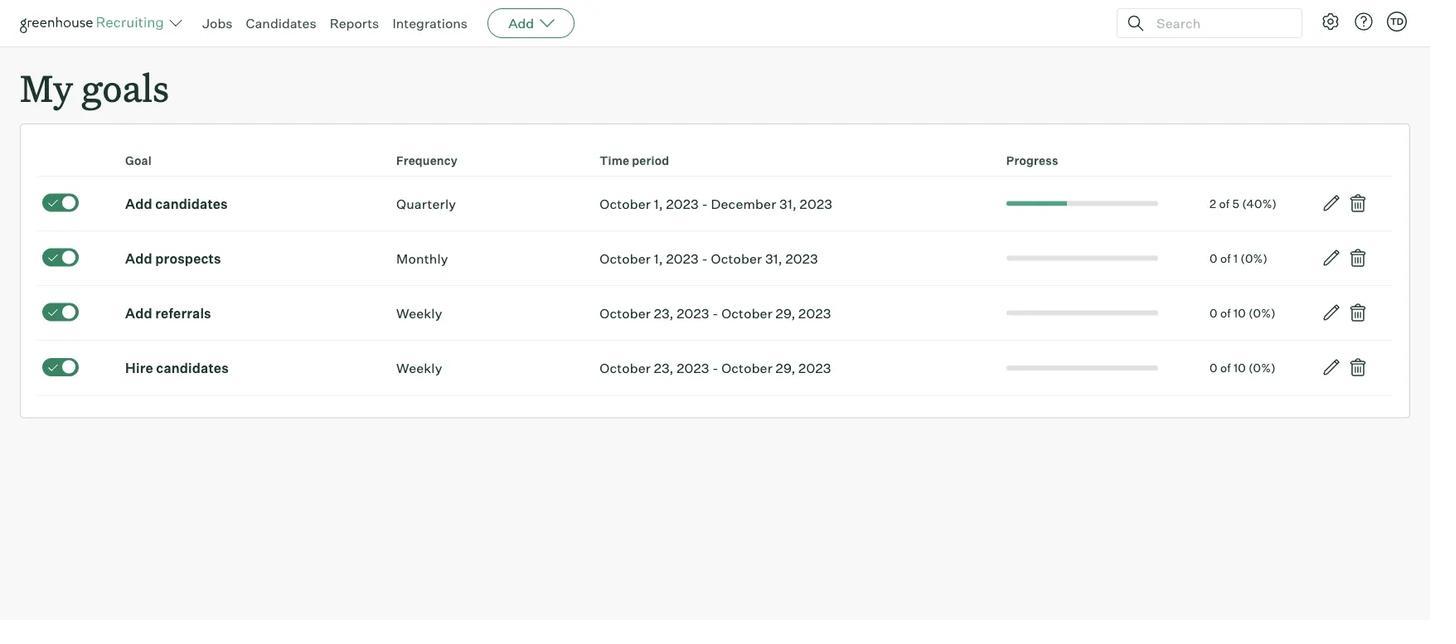 Task type: describe. For each thing, give the bounding box(es) containing it.
add for add prospects
[[125, 250, 152, 267]]

hire
[[125, 360, 153, 376]]

greenhouse recruiting image
[[20, 13, 169, 33]]

october 23, 2023 - october 29, 2023 for hire candidates
[[600, 360, 831, 376]]

weekly for add referrals
[[396, 305, 442, 321]]

add for add candidates
[[125, 195, 152, 212]]

29, for add referrals
[[776, 305, 795, 321]]

2 of 5 (40%)
[[1210, 196, 1277, 211]]

add button
[[488, 8, 575, 38]]

candidates for hire candidates
[[156, 360, 229, 376]]

progress bar for add referrals
[[1006, 311, 1158, 316]]

(40%)
[[1242, 196, 1277, 211]]

0 of 10 (0%) for hire candidates
[[1210, 360, 1276, 375]]

time period
[[600, 154, 669, 168]]

configure image
[[1321, 12, 1341, 32]]

td
[[1390, 16, 1404, 27]]

progress bar for add prospects
[[1006, 256, 1158, 261]]

progress
[[1006, 154, 1058, 168]]

add prospects
[[125, 250, 221, 267]]

of for add referrals
[[1220, 306, 1231, 320]]

edit goal icon image for add referrals
[[1321, 303, 1341, 323]]

0 for hire candidates
[[1210, 360, 1218, 375]]

monthly
[[396, 250, 448, 267]]

td button
[[1387, 12, 1407, 32]]

- for add referrals
[[712, 305, 718, 321]]

october 23, 2023 - october 29, 2023 for add referrals
[[600, 305, 831, 321]]

progress bar for hire candidates
[[1006, 365, 1158, 370]]

reports link
[[330, 15, 379, 32]]

(0%) for hire candidates
[[1249, 360, 1276, 375]]

add candidates
[[125, 195, 228, 212]]

1, for october
[[654, 250, 663, 267]]

31, for december
[[779, 195, 797, 212]]

23, for hire candidates
[[654, 360, 674, 376]]

remove goal icon image for add candidates
[[1348, 193, 1368, 213]]

jobs
[[202, 15, 233, 32]]

integrations
[[392, 15, 468, 32]]

29, for hire candidates
[[776, 360, 795, 376]]

referrals
[[155, 305, 211, 321]]

period
[[632, 154, 669, 168]]

october 1, 2023 - october 31, 2023
[[600, 250, 818, 267]]

add for add referrals
[[125, 305, 152, 321]]

goal
[[125, 154, 152, 168]]

hire candidates
[[125, 360, 229, 376]]

10 for add referrals
[[1234, 306, 1246, 320]]

0 for add prospects
[[1210, 251, 1218, 265]]

remove goal icon image for add referrals
[[1348, 303, 1368, 323]]

time
[[600, 154, 629, 168]]

2
[[1210, 196, 1216, 211]]

weekly for hire candidates
[[396, 360, 442, 376]]



Task type: vqa. For each thing, say whether or not it's contained in the screenshot.
first hiring from the bottom
no



Task type: locate. For each thing, give the bounding box(es) containing it.
october 23, 2023 - october 29, 2023
[[600, 305, 831, 321], [600, 360, 831, 376]]

october
[[600, 195, 651, 212], [600, 250, 651, 267], [711, 250, 762, 267], [600, 305, 651, 321], [721, 305, 773, 321], [600, 360, 651, 376], [721, 360, 773, 376]]

td button
[[1384, 8, 1410, 35]]

1 vertical spatial candidates
[[156, 360, 229, 376]]

0 for add referrals
[[1210, 306, 1218, 320]]

None checkbox
[[42, 194, 79, 212], [42, 248, 79, 267], [42, 358, 79, 376], [42, 194, 79, 212], [42, 248, 79, 267], [42, 358, 79, 376]]

3 edit goal icon image from the top
[[1321, 303, 1341, 323]]

2 remove goal icon image from the top
[[1348, 248, 1368, 268]]

23, for add referrals
[[654, 305, 674, 321]]

goals
[[81, 63, 169, 112]]

0 vertical spatial 29,
[[776, 305, 795, 321]]

4 remove goal icon image from the top
[[1348, 358, 1368, 377]]

1,
[[654, 195, 663, 212], [654, 250, 663, 267]]

candidates up prospects
[[155, 195, 228, 212]]

31, for october
[[765, 250, 782, 267]]

31,
[[779, 195, 797, 212], [765, 250, 782, 267]]

2 vertical spatial (0%)
[[1249, 360, 1276, 375]]

october 1, 2023 - december 31, 2023
[[600, 195, 832, 212]]

3 remove goal icon image from the top
[[1348, 303, 1368, 323]]

1 october 23, 2023 - october 29, 2023 from the top
[[600, 305, 831, 321]]

edit goal icon image for add candidates
[[1321, 193, 1341, 213]]

edit goal icon image for add prospects
[[1321, 248, 1341, 268]]

0 of 10 (0%) for add referrals
[[1210, 306, 1276, 320]]

my goals
[[20, 63, 169, 112]]

1 weekly from the top
[[396, 305, 442, 321]]

2 vertical spatial 0
[[1210, 360, 1218, 375]]

10
[[1234, 306, 1246, 320], [1234, 360, 1246, 375]]

add for add
[[508, 15, 534, 32]]

2 edit goal icon image from the top
[[1321, 248, 1341, 268]]

0 vertical spatial candidates
[[155, 195, 228, 212]]

0 vertical spatial 23,
[[654, 305, 674, 321]]

candidates for add candidates
[[155, 195, 228, 212]]

edit goal icon image for hire candidates
[[1321, 358, 1341, 377]]

0 vertical spatial weekly
[[396, 305, 442, 321]]

1 vertical spatial october 23, 2023 - october 29, 2023
[[600, 360, 831, 376]]

23,
[[654, 305, 674, 321], [654, 360, 674, 376]]

candidates right 'hire'
[[156, 360, 229, 376]]

1 10 from the top
[[1234, 306, 1246, 320]]

prospects
[[155, 250, 221, 267]]

(0%)
[[1241, 251, 1268, 265], [1249, 306, 1276, 320], [1249, 360, 1276, 375]]

- for add prospects
[[702, 250, 708, 267]]

add
[[508, 15, 534, 32], [125, 195, 152, 212], [125, 250, 152, 267], [125, 305, 152, 321]]

add referrals
[[125, 305, 211, 321]]

31, right "december"
[[779, 195, 797, 212]]

remove goal icon image for add prospects
[[1348, 248, 1368, 268]]

edit goal icon image
[[1321, 193, 1341, 213], [1321, 248, 1341, 268], [1321, 303, 1341, 323], [1321, 358, 1341, 377]]

2 23, from the top
[[654, 360, 674, 376]]

(0%) for add referrals
[[1249, 306, 1276, 320]]

0 vertical spatial 31,
[[779, 195, 797, 212]]

2 10 from the top
[[1234, 360, 1246, 375]]

1, down period
[[654, 195, 663, 212]]

Search text field
[[1152, 11, 1287, 35]]

-
[[702, 195, 708, 212], [702, 250, 708, 267], [712, 305, 718, 321], [712, 360, 718, 376]]

4 edit goal icon image from the top
[[1321, 358, 1341, 377]]

1 0 from the top
[[1210, 251, 1218, 265]]

1 vertical spatial 0 of 10 (0%)
[[1210, 360, 1276, 375]]

0 vertical spatial october 23, 2023 - october 29, 2023
[[600, 305, 831, 321]]

0 of 10 (0%)
[[1210, 306, 1276, 320], [1210, 360, 1276, 375]]

(0%) for add prospects
[[1241, 251, 1268, 265]]

0 of 1 (0%)
[[1210, 251, 1268, 265]]

1
[[1234, 251, 1238, 265]]

2 weekly from the top
[[396, 360, 442, 376]]

- for hire candidates
[[712, 360, 718, 376]]

29,
[[776, 305, 795, 321], [776, 360, 795, 376]]

add inside popup button
[[508, 15, 534, 32]]

of for add prospects
[[1220, 251, 1231, 265]]

1 vertical spatial 10
[[1234, 360, 1246, 375]]

2 0 from the top
[[1210, 306, 1218, 320]]

my
[[20, 63, 73, 112]]

candidates
[[155, 195, 228, 212], [156, 360, 229, 376]]

1 29, from the top
[[776, 305, 795, 321]]

candidates
[[246, 15, 316, 32]]

weekly
[[396, 305, 442, 321], [396, 360, 442, 376]]

1 remove goal icon image from the top
[[1348, 193, 1368, 213]]

1 1, from the top
[[654, 195, 663, 212]]

december
[[711, 195, 776, 212]]

2 0 of 10 (0%) from the top
[[1210, 360, 1276, 375]]

1 vertical spatial 31,
[[765, 250, 782, 267]]

0 vertical spatial 0 of 10 (0%)
[[1210, 306, 1276, 320]]

- for add candidates
[[702, 195, 708, 212]]

integrations link
[[392, 15, 468, 32]]

1, down the october 1, 2023 - december 31, 2023
[[654, 250, 663, 267]]

of for add candidates
[[1219, 196, 1230, 211]]

1 0 of 10 (0%) from the top
[[1210, 306, 1276, 320]]

1, for december
[[654, 195, 663, 212]]

1 23, from the top
[[654, 305, 674, 321]]

1 vertical spatial 29,
[[776, 360, 795, 376]]

1 vertical spatial 0
[[1210, 306, 1218, 320]]

2 29, from the top
[[776, 360, 795, 376]]

1 vertical spatial 1,
[[654, 250, 663, 267]]

quarterly
[[396, 195, 456, 212]]

5
[[1232, 196, 1239, 211]]

of for hire candidates
[[1220, 360, 1231, 375]]

0
[[1210, 251, 1218, 265], [1210, 306, 1218, 320], [1210, 360, 1218, 375]]

None checkbox
[[42, 303, 79, 321]]

jobs link
[[202, 15, 233, 32]]

0 vertical spatial 1,
[[654, 195, 663, 212]]

of
[[1219, 196, 1230, 211], [1220, 251, 1231, 265], [1220, 306, 1231, 320], [1220, 360, 1231, 375]]

2023
[[666, 195, 699, 212], [800, 195, 832, 212], [666, 250, 699, 267], [785, 250, 818, 267], [677, 305, 709, 321], [798, 305, 831, 321], [677, 360, 709, 376], [798, 360, 831, 376]]

1 edit goal icon image from the top
[[1321, 193, 1341, 213]]

frequency
[[396, 154, 458, 168]]

reports
[[330, 15, 379, 32]]

2 1, from the top
[[654, 250, 663, 267]]

0 vertical spatial (0%)
[[1241, 251, 1268, 265]]

1 vertical spatial 23,
[[654, 360, 674, 376]]

progress bar
[[915, 201, 1158, 206], [1006, 256, 1158, 261], [1006, 311, 1158, 316], [1006, 365, 1158, 370]]

progress bar for add candidates
[[915, 201, 1158, 206]]

remove goal icon image
[[1348, 193, 1368, 213], [1348, 248, 1368, 268], [1348, 303, 1368, 323], [1348, 358, 1368, 377]]

0 vertical spatial 0
[[1210, 251, 1218, 265]]

10 for hire candidates
[[1234, 360, 1246, 375]]

3 0 from the top
[[1210, 360, 1218, 375]]

0 vertical spatial 10
[[1234, 306, 1246, 320]]

1 vertical spatial weekly
[[396, 360, 442, 376]]

candidates link
[[246, 15, 316, 32]]

2 october 23, 2023 - october 29, 2023 from the top
[[600, 360, 831, 376]]

31, down "december"
[[765, 250, 782, 267]]

remove goal icon image for hire candidates
[[1348, 358, 1368, 377]]

1 vertical spatial (0%)
[[1249, 306, 1276, 320]]



